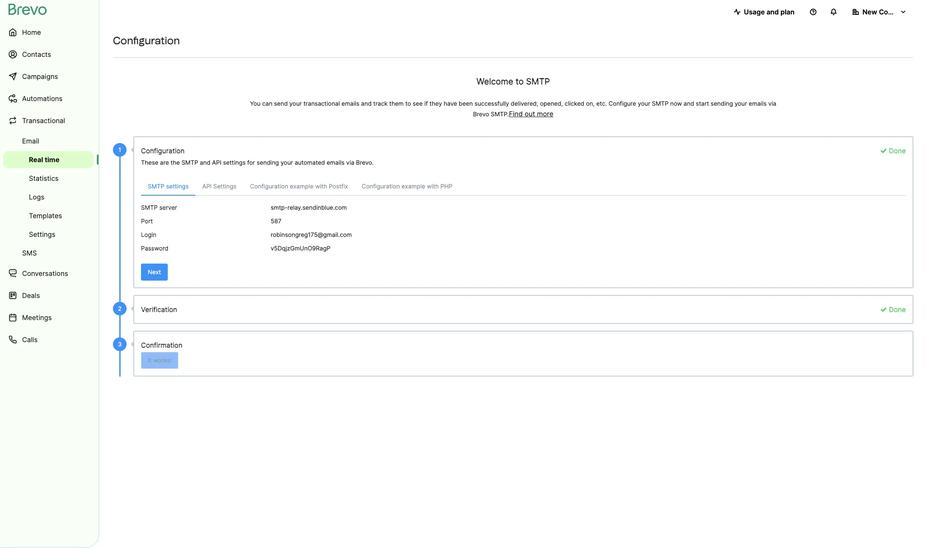 Task type: vqa. For each thing, say whether or not it's contained in the screenshot.
Browns Enterprise
no



Task type: locate. For each thing, give the bounding box(es) containing it.
check image
[[880, 147, 887, 154], [880, 306, 887, 313]]

new company button
[[846, 3, 913, 20]]

home
[[22, 28, 41, 37]]

1 vertical spatial sending
[[257, 159, 279, 166]]

settings down templates
[[29, 230, 55, 239]]

with for postfix
[[315, 183, 327, 190]]

1 vertical spatial check image
[[880, 306, 887, 313]]

track
[[373, 100, 388, 107]]

check image for configuration
[[880, 147, 887, 154]]

smtp-relay.sendinblue.com
[[271, 204, 347, 211]]

you can send your transactional emails and track them to see if they have been successfully delivered, opened, clicked on, etc. configure your smtp now and start sending your emails via brevo smtp.
[[250, 100, 776, 118]]

api right the smtp settings
[[202, 183, 212, 190]]

your left "automated"
[[281, 159, 293, 166]]

1 horizontal spatial sending
[[711, 100, 733, 107]]

0 vertical spatial sending
[[711, 100, 733, 107]]

email
[[22, 137, 39, 145]]

2 check image from the top
[[880, 306, 887, 313]]

port
[[141, 217, 153, 225]]

2 tab panel from the top
[[134, 203, 913, 257]]

find
[[509, 110, 523, 118]]

with left postfix
[[315, 183, 327, 190]]

sending right for
[[257, 159, 279, 166]]

1 check image from the top
[[880, 147, 887, 154]]

these are the smtp and api settings for sending your automated emails via brevo.
[[141, 159, 374, 166]]

sms
[[22, 249, 37, 257]]

0 vertical spatial to
[[516, 76, 524, 87]]

example
[[290, 183, 313, 190], [402, 183, 425, 190]]

to left see
[[405, 100, 411, 107]]

it
[[148, 357, 152, 364]]

configuration example with postfix
[[250, 183, 348, 190]]

api
[[212, 159, 221, 166], [202, 183, 212, 190]]

contacts link
[[3, 44, 93, 65]]

you
[[250, 100, 261, 107]]

1 horizontal spatial example
[[402, 183, 425, 190]]

login
[[141, 231, 156, 238]]

tab panel
[[134, 178, 913, 257], [134, 203, 913, 257]]

with for php
[[427, 183, 439, 190]]

smtp settings link
[[141, 178, 195, 196]]

2 done from the top
[[887, 305, 906, 314]]

smtp server
[[141, 204, 177, 211]]

smtp inside 'link'
[[148, 183, 164, 190]]

server
[[159, 204, 177, 211]]

0 vertical spatial api
[[212, 159, 221, 166]]

1 vertical spatial to
[[405, 100, 411, 107]]

587
[[271, 217, 281, 225]]

1 done from the top
[[887, 147, 906, 155]]

1 vertical spatial settings
[[29, 230, 55, 239]]

smtp up smtp server
[[148, 183, 164, 190]]

usage and plan button
[[727, 3, 801, 20]]

tab panel containing smtp server
[[134, 203, 913, 257]]

1 horizontal spatial with
[[427, 183, 439, 190]]

smtp up delivered,
[[526, 76, 550, 87]]

successfully
[[475, 100, 509, 107]]

opened,
[[540, 100, 563, 107]]

sending right start
[[711, 100, 733, 107]]

smtp left now
[[652, 100, 669, 107]]

home link
[[3, 22, 93, 42]]

tab list containing smtp settings
[[141, 178, 906, 196]]

done
[[887, 147, 906, 155], [887, 305, 906, 314]]

and left track
[[361, 100, 372, 107]]

tab list
[[141, 178, 906, 196]]

settings left for
[[223, 159, 246, 166]]

meetings link
[[3, 307, 93, 328]]

1 with from the left
[[315, 183, 327, 190]]

real time
[[29, 155, 59, 164]]

done for configuration
[[887, 147, 906, 155]]

1 vertical spatial via
[[346, 159, 354, 166]]

and
[[766, 8, 779, 16], [361, 100, 372, 107], [684, 100, 694, 107], [200, 159, 210, 166]]

api settings link
[[195, 178, 243, 195]]

and left the plan
[[766, 8, 779, 16]]

configuration example with postfix link
[[243, 178, 355, 195]]

0 horizontal spatial via
[[346, 159, 354, 166]]

0 horizontal spatial example
[[290, 183, 313, 190]]

your right configure
[[638, 100, 650, 107]]

etc.
[[596, 100, 607, 107]]

2 example from the left
[[402, 183, 425, 190]]

templates
[[29, 211, 62, 220]]

with inside configuration example with postfix link
[[315, 183, 327, 190]]

1 horizontal spatial to
[[516, 76, 524, 87]]

done for verification
[[887, 305, 906, 314]]

api settings
[[202, 183, 236, 190]]

on,
[[586, 100, 595, 107]]

transactional
[[304, 100, 340, 107]]

1 tab panel from the top
[[134, 178, 913, 257]]

1 vertical spatial api
[[202, 183, 212, 190]]

0 vertical spatial settings
[[213, 183, 236, 190]]

api up api settings
[[212, 159, 221, 166]]

php
[[440, 183, 452, 190]]

0 vertical spatial settings
[[223, 159, 246, 166]]

1 horizontal spatial settings
[[213, 183, 236, 190]]

settings up server on the top left of page
[[166, 183, 189, 190]]

1 vertical spatial done
[[887, 305, 906, 314]]

sending
[[711, 100, 733, 107], [257, 159, 279, 166]]

next
[[148, 268, 161, 276]]

with inside configuration example with php link
[[427, 183, 439, 190]]

configure
[[609, 100, 636, 107]]

0 vertical spatial done
[[887, 147, 906, 155]]

1 example from the left
[[290, 183, 313, 190]]

0 horizontal spatial api
[[202, 183, 212, 190]]

settings inside tab list
[[213, 183, 236, 190]]

smtp right the
[[182, 159, 198, 166]]

0 horizontal spatial settings
[[29, 230, 55, 239]]

with left php
[[427, 183, 439, 190]]

find out more
[[509, 110, 553, 118]]

transactional
[[22, 116, 65, 125]]

0 horizontal spatial settings
[[166, 183, 189, 190]]

clicked
[[565, 100, 584, 107]]

1 horizontal spatial via
[[768, 100, 776, 107]]

it works!
[[148, 357, 172, 364]]

0 horizontal spatial to
[[405, 100, 411, 107]]

0 vertical spatial check image
[[880, 147, 887, 154]]

smtp
[[526, 76, 550, 87], [652, 100, 669, 107], [182, 159, 198, 166], [148, 183, 164, 190], [141, 204, 158, 211]]

start
[[696, 100, 709, 107]]

2 with from the left
[[427, 183, 439, 190]]

ongreg175@gmail.com
[[288, 231, 352, 238]]

0 horizontal spatial with
[[315, 183, 327, 190]]

real
[[29, 155, 43, 164]]

brevo
[[473, 110, 489, 118]]

check image for verification
[[880, 306, 887, 313]]

example up smtp-relay.sendinblue.com
[[290, 183, 313, 190]]

brevo.
[[356, 159, 374, 166]]

password
[[141, 245, 168, 252]]

with
[[315, 183, 327, 190], [427, 183, 439, 190]]

v5dqjzgmuno9ragp
[[271, 245, 330, 252]]

your right 'send'
[[289, 100, 302, 107]]

find out more button
[[509, 110, 553, 118]]

1 horizontal spatial settings
[[223, 159, 246, 166]]

to up delivered,
[[516, 76, 524, 87]]

smtp-
[[271, 204, 288, 211]]

1 vertical spatial settings
[[166, 183, 189, 190]]

verification
[[141, 305, 177, 314]]

example left php
[[402, 183, 425, 190]]

0 vertical spatial via
[[768, 100, 776, 107]]

0 horizontal spatial sending
[[257, 159, 279, 166]]

these
[[141, 159, 158, 166]]

settings down these are the smtp and api settings for sending your automated emails via brevo.
[[213, 183, 236, 190]]

statistics
[[29, 174, 59, 183]]



Task type: describe. For each thing, give the bounding box(es) containing it.
email link
[[3, 132, 93, 149]]

new
[[863, 8, 877, 16]]

campaigns link
[[3, 66, 93, 87]]

logs link
[[3, 189, 93, 206]]

robins ongreg175@gmail.com
[[271, 231, 352, 238]]

your right start
[[735, 100, 747, 107]]

plan
[[780, 8, 795, 16]]

new company
[[863, 8, 910, 16]]

robins
[[271, 231, 288, 238]]

company
[[879, 8, 910, 16]]

tab panel containing smtp settings
[[134, 178, 913, 257]]

smtp settings
[[148, 183, 189, 190]]

for
[[247, 159, 255, 166]]

confirmation
[[141, 341, 182, 350]]

postfix
[[329, 183, 348, 190]]

statistics link
[[3, 170, 93, 187]]

calls link
[[3, 330, 93, 350]]

configuration example with php
[[362, 183, 452, 190]]

usage
[[744, 8, 765, 16]]

the
[[171, 159, 180, 166]]

smtp inside you can send your transactional emails and track them to see if they have been successfully delivered, opened, clicked on, etc. configure your smtp now and start sending your emails via brevo smtp.
[[652, 100, 669, 107]]

have
[[444, 100, 457, 107]]

more
[[537, 110, 553, 118]]

delivered,
[[511, 100, 538, 107]]

it works! link
[[141, 352, 178, 369]]

via inside you can send your transactional emails and track them to see if they have been successfully delivered, opened, clicked on, etc. configure your smtp now and start sending your emails via brevo smtp.
[[768, 100, 776, 107]]

smtp up the port
[[141, 204, 158, 211]]

logs
[[29, 193, 44, 201]]

transactional link
[[3, 110, 93, 131]]

conversations
[[22, 269, 68, 278]]

1
[[118, 146, 121, 153]]

usage and plan
[[744, 8, 795, 16]]

time
[[45, 155, 59, 164]]

and right now
[[684, 100, 694, 107]]

sms link
[[3, 245, 93, 262]]

contacts
[[22, 50, 51, 59]]

settings link
[[3, 226, 93, 243]]

them
[[389, 100, 404, 107]]

meetings
[[22, 313, 52, 322]]

automated
[[295, 159, 325, 166]]

calls
[[22, 335, 38, 344]]

welcome to smtp
[[477, 76, 550, 87]]

settings inside smtp settings 'link'
[[166, 183, 189, 190]]

welcome
[[477, 76, 513, 87]]

2
[[118, 305, 122, 312]]

templates link
[[3, 207, 93, 224]]

now
[[670, 100, 682, 107]]

deals
[[22, 291, 40, 300]]

automations
[[22, 94, 63, 103]]

automations link
[[3, 88, 93, 109]]

relay.sendinblue.com
[[288, 204, 347, 211]]

configuration example with php link
[[355, 178, 459, 195]]

conversations link
[[3, 263, 93, 284]]

sending inside you can send your transactional emails and track them to see if they have been successfully delivered, opened, clicked on, etc. configure your smtp now and start sending your emails via brevo smtp.
[[711, 100, 733, 107]]

they
[[430, 100, 442, 107]]

example for postfix
[[290, 183, 313, 190]]

example for php
[[402, 183, 425, 190]]

real time link
[[3, 151, 93, 168]]

and up api settings
[[200, 159, 210, 166]]

1 horizontal spatial api
[[212, 159, 221, 166]]

are
[[160, 159, 169, 166]]

and inside button
[[766, 8, 779, 16]]

been
[[459, 100, 473, 107]]

3
[[118, 341, 122, 348]]

if
[[424, 100, 428, 107]]

api inside tab list
[[202, 183, 212, 190]]

smtp.
[[491, 110, 509, 118]]

out
[[525, 110, 535, 118]]

to inside you can send your transactional emails and track them to see if they have been successfully delivered, opened, clicked on, etc. configure your smtp now and start sending your emails via brevo smtp.
[[405, 100, 411, 107]]

campaigns
[[22, 72, 58, 81]]

can
[[262, 100, 272, 107]]

next button
[[141, 264, 168, 281]]

see
[[413, 100, 423, 107]]

send
[[274, 100, 288, 107]]



